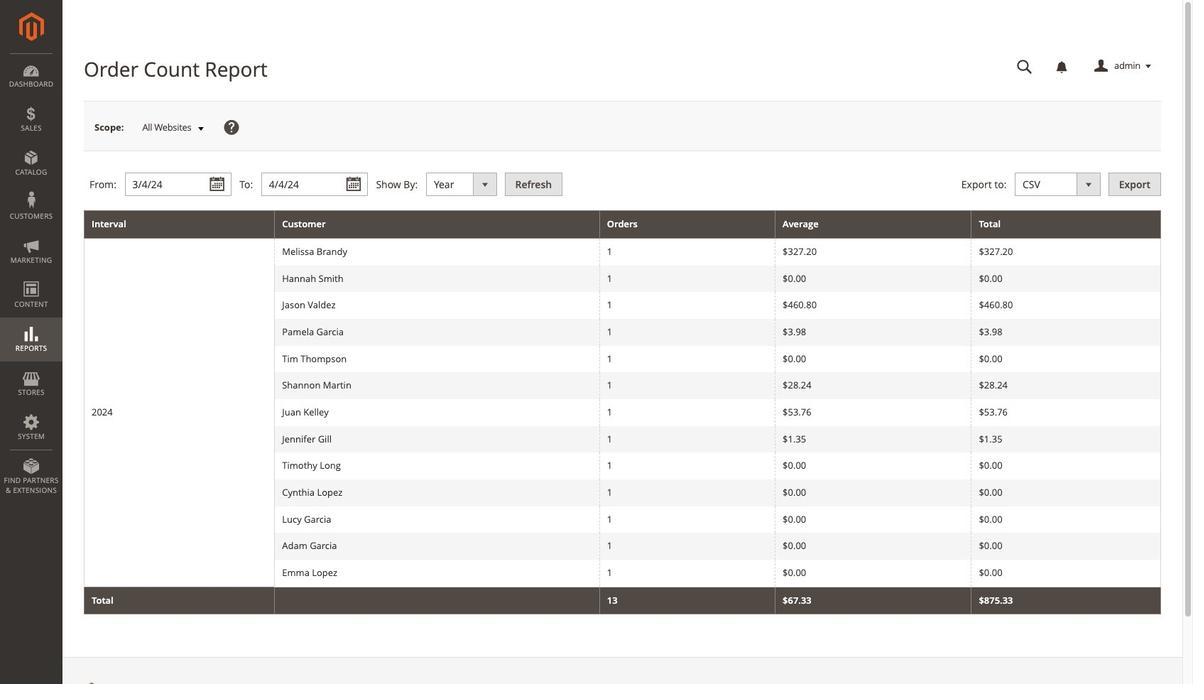 Task type: locate. For each thing, give the bounding box(es) containing it.
None text field
[[1007, 54, 1043, 79], [125, 173, 231, 196], [261, 173, 368, 196], [1007, 54, 1043, 79], [125, 173, 231, 196], [261, 173, 368, 196]]

magento admin panel image
[[19, 12, 44, 41]]

menu bar
[[0, 53, 63, 502]]



